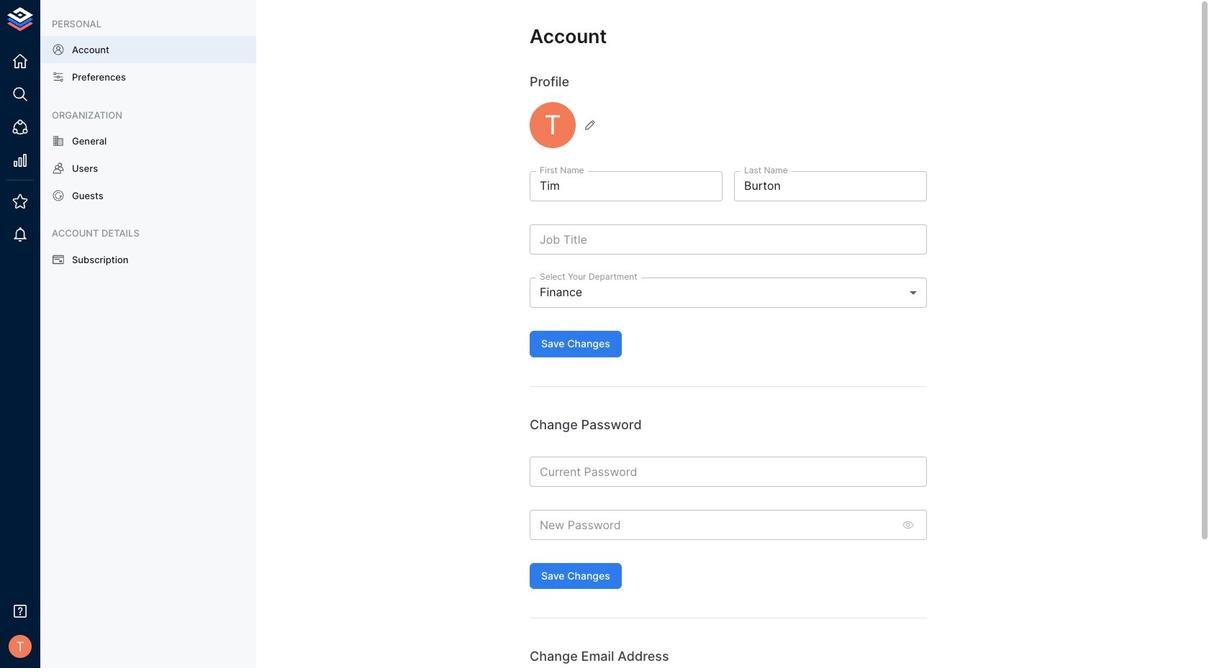 Task type: locate. For each thing, give the bounding box(es) containing it.
  field
[[530, 278, 927, 308]]

0 vertical spatial password password field
[[530, 457, 927, 487]]

CEO text field
[[530, 225, 927, 255]]

1 vertical spatial password password field
[[530, 510, 894, 541]]

2 password password field from the top
[[530, 510, 894, 541]]

Password password field
[[530, 457, 927, 487], [530, 510, 894, 541]]

Doe text field
[[734, 171, 927, 202]]



Task type: describe. For each thing, give the bounding box(es) containing it.
1 password password field from the top
[[530, 457, 927, 487]]

John text field
[[530, 171, 723, 202]]



Task type: vqa. For each thing, say whether or not it's contained in the screenshot.
CEO text box
yes



